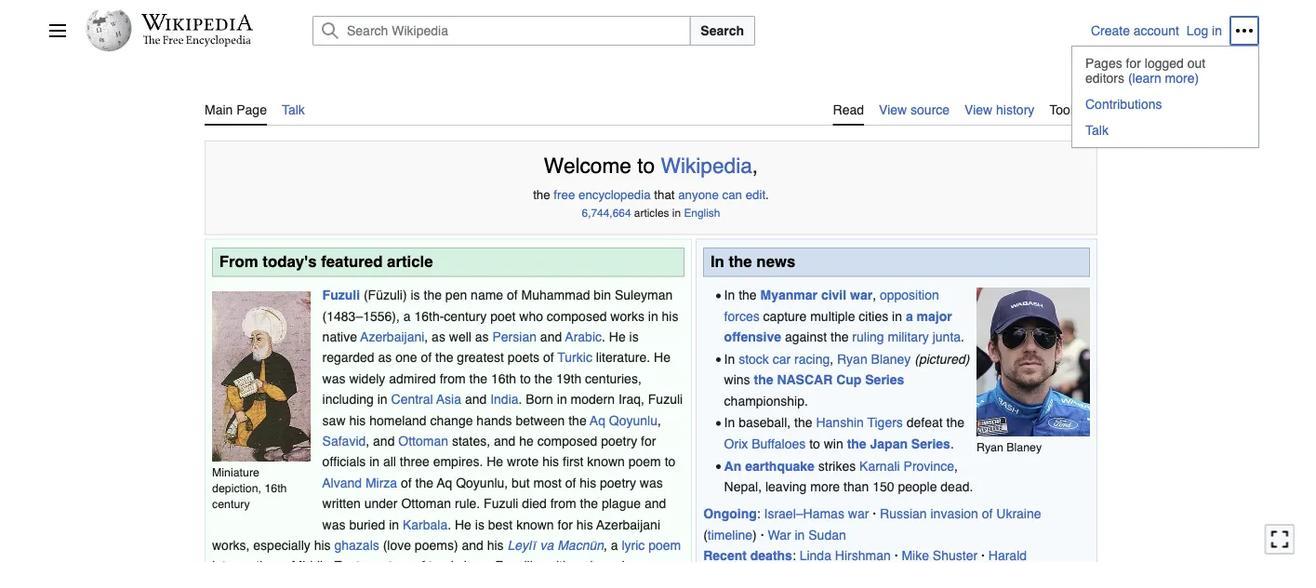Task type: locate. For each thing, give the bounding box(es) containing it.
in up (love
[[389, 517, 399, 532]]

0 vertical spatial talk
[[282, 102, 305, 117]]

from
[[219, 253, 258, 271]]

junta
[[933, 329, 961, 344]]

0 vertical spatial more
[[1166, 71, 1195, 86]]

was up plague
[[640, 475, 663, 490]]

create account link
[[1092, 23, 1180, 38]]

in down widely
[[378, 392, 388, 407]]

from
[[440, 371, 466, 386], [551, 496, 577, 511]]

poetry down aq qoyunlu link
[[601, 433, 638, 448]]

poems)
[[415, 538, 458, 553]]

century up well
[[444, 308, 487, 323]]

0 horizontal spatial 16th
[[265, 481, 287, 495]]

he inside ". he is best known for his azerbaijani works, especially his"
[[455, 517, 472, 532]]

. right can
[[766, 187, 769, 201]]

english
[[684, 207, 721, 219]]

ottoman up karbala link
[[401, 496, 451, 511]]

a down opposition
[[906, 308, 914, 323]]

1 horizontal spatial is
[[475, 517, 485, 532]]

died
[[522, 496, 547, 511]]

harald
[[704, 548, 1027, 563]]

literature.
[[596, 350, 651, 365]]

2 horizontal spatial fuzuli
[[648, 392, 683, 407]]

and inside states, and he composed poetry for officials in all three empires. he wrote his first known poem to alvand mirza
[[494, 433, 516, 448]]

1 vertical spatial more
[[811, 479, 840, 494]]

he inside . he is regarded as one of the greatest poets of
[[609, 329, 626, 344]]

1 vertical spatial series
[[912, 436, 951, 451]]

0 horizontal spatial as
[[378, 350, 392, 365]]

2 horizontal spatial for
[[1127, 56, 1142, 71]]

0 vertical spatial aq
[[590, 413, 606, 427]]

for for . he is best known for his azerbaijani works, especially his
[[558, 517, 573, 532]]

1 view from the left
[[880, 102, 908, 117]]

india link
[[491, 392, 519, 407]]

military
[[888, 329, 930, 344]]

:
[[757, 506, 761, 521], [793, 548, 796, 563]]

is for azerbaijani
[[475, 517, 485, 532]]

. he is regarded as one of the greatest poets of
[[323, 329, 639, 365]]

his
[[662, 308, 679, 323], [349, 413, 366, 427], [543, 454, 559, 469], [580, 475, 597, 490], [577, 517, 593, 532], [314, 538, 331, 553], [487, 538, 504, 553]]

fuzuli left (
[[323, 288, 360, 302]]

0 vertical spatial poem
[[629, 454, 661, 469]]

in down suleyman
[[648, 308, 659, 323]]

to left an
[[665, 454, 676, 469]]

was inside the literature. he was widely admired from the 16th to the 19th centuries, including in
[[323, 371, 346, 386]]

and right plague
[[645, 496, 667, 511]]

account
[[1134, 23, 1180, 38]]

and right poems)
[[462, 538, 484, 553]]

: down nepal,
[[757, 506, 761, 521]]

that
[[655, 187, 675, 201]]

talk inside personal tools navigation
[[1086, 123, 1109, 138]]

as
[[432, 329, 446, 344], [475, 329, 489, 344], [378, 350, 392, 365]]

invasion
[[931, 506, 979, 521]]

for up leylī va macnūn link on the left of page
[[558, 517, 573, 532]]

composed up first
[[538, 433, 598, 448]]

learn more link
[[1129, 71, 1200, 86]]

central asia and india
[[391, 392, 519, 407]]

shuster
[[933, 548, 978, 563]]

timeline link
[[708, 527, 753, 542]]

for right pages
[[1127, 56, 1142, 71]]

in down the 19th
[[557, 392, 567, 407]]

his down first
[[580, 475, 597, 490]]

to up that
[[638, 153, 655, 178]]

a inside ) is the pen name of muhammad bin suleyman (1483–1556), a 16th-century poet who composed works in his native
[[404, 308, 411, 323]]

0 vertical spatial composed
[[547, 308, 607, 323]]

in right log
[[1213, 23, 1223, 38]]

0 horizontal spatial blaney
[[872, 351, 911, 366]]

0 vertical spatial known
[[588, 454, 625, 469]]

talk link right the page
[[282, 91, 305, 124]]

he up qoyunlu,
[[487, 454, 504, 469]]

in inside personal tools navigation
[[1213, 23, 1223, 38]]

talk link for contributions
[[1073, 117, 1259, 143]]

0 horizontal spatial aq
[[437, 475, 453, 490]]

16th-
[[415, 308, 444, 323]]

series
[[866, 372, 905, 387], [912, 436, 951, 451]]

view left history
[[965, 102, 993, 117]]

16th up india
[[491, 371, 517, 386]]

from inside the literature. he was widely admired from the 16th to the 19th centuries, including in
[[440, 371, 466, 386]]

0 horizontal spatial view
[[880, 102, 908, 117]]

2 vertical spatial is
[[475, 517, 485, 532]]

1 vertical spatial aq
[[437, 475, 453, 490]]

1 vertical spatial poetry
[[600, 475, 637, 490]]

from down most
[[551, 496, 577, 511]]

1 vertical spatial fuzuli
[[648, 392, 683, 407]]

to down poets on the left
[[520, 371, 531, 386]]

is inside ". he is best known for his azerbaijani works, especially his"
[[475, 517, 485, 532]]

from inside of the aq qoyunlu, but most of his poetry was written under ottoman rule. fuzuli died from the plague and was buried in
[[551, 496, 577, 511]]

the down the "three"
[[416, 475, 434, 490]]

. inside ". he is best known for his azerbaijani works, especially his"
[[448, 517, 451, 532]]

2 horizontal spatial is
[[630, 329, 639, 344]]

lyric poem link
[[622, 538, 681, 553]]

well
[[449, 329, 472, 344]]

source
[[911, 102, 950, 117]]

aq down empires.
[[437, 475, 453, 490]]

0 horizontal spatial ryan
[[838, 351, 868, 366]]

article
[[387, 253, 433, 271]]

than
[[844, 479, 869, 494]]

. inside ". born in modern iraq, fuzuli saw his homeland change hands between the"
[[519, 392, 522, 407]]

hirshman
[[836, 548, 891, 563]]

the down greatest at the left of page
[[470, 371, 488, 386]]

1 horizontal spatial series
[[912, 436, 951, 451]]

ryan blaney link
[[838, 351, 911, 366]]

1 vertical spatial war
[[849, 506, 870, 521]]

composed
[[547, 308, 607, 323], [538, 433, 598, 448]]

1 horizontal spatial for
[[641, 433, 656, 448]]

series down ryan blaney link
[[866, 372, 905, 387]]

in inside of the aq qoyunlu, but most of his poetry was written under ottoman rule. fuzuli died from the plague and was buried in
[[389, 517, 399, 532]]

1 vertical spatial ryan
[[977, 440, 1004, 454]]

16th right depiction,
[[265, 481, 287, 495]]

the up "16th-"
[[424, 288, 442, 302]]

is inside . he is regarded as one of the greatest poets of
[[630, 329, 639, 344]]

azerbaijani up one
[[361, 329, 425, 344]]

as up greatest at the left of page
[[475, 329, 489, 344]]

0 horizontal spatial talk link
[[282, 91, 305, 124]]

view source link
[[880, 91, 950, 124]]

talk right the page
[[282, 102, 305, 117]]

the inside ". born in modern iraq, fuzuli saw his homeland change hands between the"
[[569, 413, 587, 427]]

aq inside the aq qoyunlu , safavid , and ottoman
[[590, 413, 606, 427]]

the left free link
[[533, 187, 551, 201]]

century down depiction,
[[212, 498, 250, 511]]

1 vertical spatial talk
[[1086, 123, 1109, 138]]

1 horizontal spatial century
[[444, 308, 487, 323]]

leylī va macnūn link
[[508, 538, 604, 553]]

from up central asia and india
[[440, 371, 466, 386]]

linda hirshman link
[[800, 548, 891, 563]]

0 horizontal spatial known
[[517, 517, 554, 532]]

composed up arabic
[[547, 308, 607, 323]]

today's
[[263, 253, 317, 271]]

an earthquake link
[[725, 458, 815, 473]]

the left news
[[729, 253, 753, 271]]

a down ) on the bottom
[[404, 308, 411, 323]]

personal tools navigation
[[1072, 16, 1260, 148]]

2 horizontal spatial a
[[906, 308, 914, 323]]

0 horizontal spatial for
[[558, 517, 573, 532]]

a left lyric
[[611, 538, 618, 553]]

1 horizontal spatial talk
[[1086, 123, 1109, 138]]

nepal,
[[725, 479, 762, 494]]

poem down 'qoyunlu' at bottom
[[629, 454, 661, 469]]

for inside states, and he composed poetry for officials in all three empires. he wrote his first known poem to alvand mirza
[[641, 433, 656, 448]]

1 vertical spatial :
[[793, 548, 796, 563]]

0 vertical spatial poetry
[[601, 433, 638, 448]]

including
[[323, 392, 374, 407]]

to left win
[[810, 436, 821, 451]]

1 horizontal spatial known
[[588, 454, 625, 469]]

known down died
[[517, 517, 554, 532]]

major
[[917, 308, 953, 323]]

0 vertical spatial is
[[411, 288, 420, 302]]

was up including
[[323, 371, 346, 386]]

azerbaijani up lyric
[[597, 517, 661, 532]]

poem
[[629, 454, 661, 469], [649, 538, 681, 553]]

0 vertical spatial 16th
[[491, 371, 517, 386]]

0 horizontal spatial talk
[[282, 102, 305, 117]]

(pictured)
[[915, 351, 970, 366]]

for for states, and he composed poetry for officials in all three empires. he wrote his first known poem to alvand mirza
[[641, 433, 656, 448]]

miniature
[[212, 465, 260, 479]]

1 horizontal spatial ryan
[[977, 440, 1004, 454]]

1 vertical spatial century
[[212, 498, 250, 511]]

talk for contributions
[[1086, 123, 1109, 138]]

log in link
[[1187, 23, 1223, 38]]

was down written
[[323, 517, 346, 532]]

in inside ". born in modern iraq, fuzuli saw his homeland change hands between the"
[[557, 392, 567, 407]]

contributions link
[[1073, 91, 1259, 117]]

in up the orix
[[725, 415, 735, 430]]

0 vertical spatial ottoman
[[399, 433, 449, 448]]

1 horizontal spatial talk link
[[1073, 117, 1259, 143]]

main content
[[197, 84, 1106, 563]]

the down multiple
[[831, 329, 849, 344]]

capture multiple cities in
[[760, 308, 906, 323]]

free
[[554, 187, 575, 201]]

1 vertical spatial known
[[517, 517, 554, 532]]

blaney up ukraine
[[1007, 440, 1042, 454]]

1 horizontal spatial 16th
[[491, 371, 517, 386]]

india
[[491, 392, 519, 407]]

especially
[[253, 538, 311, 553]]

of right poets on the left
[[543, 350, 554, 365]]

he for . he is best known for his azerbaijani works, especially his
[[455, 517, 472, 532]]

ghazals link
[[335, 538, 379, 553]]

people
[[898, 479, 938, 494]]

ryan up the cup
[[838, 351, 868, 366]]

ryan up ukraine
[[977, 440, 1004, 454]]

0 horizontal spatial century
[[212, 498, 250, 511]]

in right war
[[795, 527, 805, 542]]

karbala link
[[403, 517, 448, 532]]

for inside ". he is best known for his azerbaijani works, especially his"
[[558, 517, 573, 532]]

0 horizontal spatial a
[[404, 308, 411, 323]]

war up cities
[[851, 288, 873, 302]]

1 horizontal spatial aq
[[590, 413, 606, 427]]

2 vertical spatial was
[[323, 517, 346, 532]]

0 horizontal spatial is
[[411, 288, 420, 302]]

for down 'qoyunlu' at bottom
[[641, 433, 656, 448]]

fuzuli
[[323, 288, 360, 302], [648, 392, 683, 407], [484, 496, 519, 511]]

in inside states, and he composed poetry for officials in all three empires. he wrote his first known poem to alvand mirza
[[370, 454, 380, 469]]

he inside the literature. he was widely admired from the 16th to the 19th centuries, including in
[[654, 350, 671, 365]]

fuzuli ( füzuli
[[323, 288, 403, 302]]

his down including
[[349, 413, 366, 427]]

1 vertical spatial blaney
[[1007, 440, 1042, 454]]

talk link down contributions
[[1073, 117, 1259, 143]]

ellipsis image
[[1236, 21, 1255, 40]]

opposition
[[880, 288, 940, 302]]

2 view from the left
[[965, 102, 993, 117]]

win
[[824, 436, 844, 451]]

as left one
[[378, 350, 392, 365]]

0 vertical spatial century
[[444, 308, 487, 323]]

ryan blaney in may 2023 image
[[977, 287, 1091, 436]]

1 vertical spatial from
[[551, 496, 577, 511]]

0 vertical spatial series
[[866, 372, 905, 387]]

karbala
[[403, 517, 448, 532]]

main
[[205, 102, 233, 117]]

myanmar
[[761, 288, 818, 302]]

an earthquake strikes karnali province
[[725, 458, 955, 473]]

main content containing welcome to
[[197, 84, 1106, 563]]

persian link
[[493, 329, 537, 344]]

1 vertical spatial 16th
[[265, 481, 287, 495]]

poetry up plague
[[600, 475, 637, 490]]

poem right lyric
[[649, 538, 681, 553]]

in down that
[[673, 207, 681, 219]]

in up forces
[[725, 288, 735, 302]]

1 vertical spatial composed
[[538, 433, 598, 448]]

war down than
[[849, 506, 870, 521]]

wikipedia link
[[661, 153, 753, 178]]

poet
[[491, 308, 516, 323]]

0 vertical spatial ryan
[[838, 351, 868, 366]]

2 horizontal spatial as
[[475, 329, 489, 344]]

in down english
[[711, 253, 725, 271]]

0 vertical spatial from
[[440, 371, 466, 386]]

series down defeat
[[912, 436, 951, 451]]

in up wins
[[725, 351, 735, 366]]

1 horizontal spatial view
[[965, 102, 993, 117]]

known right first
[[588, 454, 625, 469]]

1 horizontal spatial more
[[1166, 71, 1195, 86]]

of down the "three"
[[401, 475, 412, 490]]

talk inside main content
[[282, 102, 305, 117]]

province
[[904, 458, 955, 473]]

racing
[[795, 351, 830, 366]]

ryan inside in stock car racing , ryan blaney (pictured) wins the nascar cup series championship. in baseball, the hanshin tigers defeat the orix buffaloes to win the japan series .
[[838, 351, 868, 366]]

view history
[[965, 102, 1035, 117]]

0 horizontal spatial fuzuli
[[323, 288, 360, 302]]

1 horizontal spatial :
[[793, 548, 796, 563]]

1 vertical spatial azerbaijani
[[597, 517, 661, 532]]

was
[[323, 371, 346, 386], [640, 475, 663, 490], [323, 517, 346, 532]]

0 horizontal spatial from
[[440, 371, 466, 386]]

0 vertical spatial was
[[323, 371, 346, 386]]

safavid link
[[323, 433, 366, 448]]

fuzuli right iraq,
[[648, 392, 683, 407]]

turkic
[[558, 350, 593, 365]]

he down rule.
[[455, 517, 472, 532]]

0 horizontal spatial :
[[757, 506, 761, 521]]

1 vertical spatial ottoman
[[401, 496, 451, 511]]

offensive
[[725, 329, 782, 344]]

2 vertical spatial fuzuli
[[484, 496, 519, 511]]

ottoman inside of the aq qoyunlu, but most of his poetry was written under ottoman rule. fuzuli died from the plague and was buried in
[[401, 496, 451, 511]]

his up most
[[543, 454, 559, 469]]

saw
[[323, 413, 346, 427]]

to inside the literature. he was widely admired from the 16th to the 19th centuries, including in
[[520, 371, 531, 386]]

. born in modern iraq, fuzuli saw his homeland change hands between the
[[323, 392, 683, 427]]

suleyman
[[615, 288, 673, 302]]

1 vertical spatial is
[[630, 329, 639, 344]]

1 horizontal spatial azerbaijani
[[597, 517, 661, 532]]

in left all
[[370, 454, 380, 469]]

ruling
[[853, 329, 885, 344]]

and
[[541, 329, 562, 344], [465, 392, 487, 407], [373, 433, 395, 448], [494, 433, 516, 448], [645, 496, 667, 511], [462, 538, 484, 553]]

talk down contributions
[[1086, 123, 1109, 138]]

ottoman up the "three"
[[399, 433, 449, 448]]

the free encyclopedia image
[[143, 35, 252, 47]]

the inside the free encyclopedia that anyone can edit . 6,744,664 articles in english
[[533, 187, 551, 201]]

of up poet
[[507, 288, 518, 302]]

as left well
[[432, 329, 446, 344]]

japan
[[871, 436, 908, 451]]

1 vertical spatial for
[[641, 433, 656, 448]]

between
[[516, 413, 565, 427]]

. he is best known for his azerbaijani works, especially his
[[212, 517, 661, 553]]

of left ukraine
[[983, 506, 993, 521]]

2 vertical spatial for
[[558, 517, 573, 532]]

. left born
[[519, 392, 522, 407]]

known inside states, and he composed poetry for officials in all three empires. he wrote his first known poem to alvand mirza
[[588, 454, 625, 469]]

view left source
[[880, 102, 908, 117]]

as inside . he is regarded as one of the greatest poets of
[[378, 350, 392, 365]]

aq down modern
[[590, 413, 606, 427]]

in
[[1213, 23, 1223, 38], [673, 207, 681, 219], [648, 308, 659, 323], [893, 308, 903, 323], [378, 392, 388, 407], [557, 392, 567, 407], [370, 454, 380, 469], [389, 517, 399, 532], [795, 527, 805, 542]]

0 vertical spatial for
[[1127, 56, 1142, 71]]

fuzuli up best at bottom left
[[484, 496, 519, 511]]

0 vertical spatial :
[[757, 506, 761, 521]]

1 horizontal spatial from
[[551, 496, 577, 511]]

view source
[[880, 102, 950, 117]]

english link
[[684, 207, 721, 219]]

0 horizontal spatial more
[[811, 479, 840, 494]]

known
[[588, 454, 625, 469], [517, 517, 554, 532]]

regarded
[[323, 350, 375, 365]]

0 horizontal spatial azerbaijani
[[361, 329, 425, 344]]

1 horizontal spatial fuzuli
[[484, 496, 519, 511]]

0 vertical spatial blaney
[[872, 351, 911, 366]]

he for . he is regarded as one of the greatest poets of
[[609, 329, 626, 344]]

. inside the free encyclopedia that anyone can edit . 6,744,664 articles in english
[[766, 187, 769, 201]]

in up ruling military junta link
[[893, 308, 903, 323]]

he right literature.
[[654, 350, 671, 365]]

of down first
[[566, 475, 576, 490]]

. up poems)
[[448, 517, 451, 532]]

his up macnūn
[[577, 517, 593, 532]]

of inside russian invasion of ukraine timeline
[[983, 506, 993, 521]]

is down the 'works'
[[630, 329, 639, 344]]

blaney down ruling military junta link
[[872, 351, 911, 366]]

aq inside of the aq qoyunlu, but most of his poetry was written under ottoman rule. fuzuli died from the plague and was buried in
[[437, 475, 453, 490]]

. up province
[[951, 436, 955, 451]]



Task type: vqa. For each thing, say whether or not it's contained in the screenshot.
,
yes



Task type: describe. For each thing, give the bounding box(es) containing it.
a inside the a major offensive
[[906, 308, 914, 323]]

1 horizontal spatial a
[[611, 538, 618, 553]]

log
[[1187, 23, 1209, 38]]

6,744,664 link
[[582, 207, 631, 219]]

. inside . he is regarded as one of the greatest poets of
[[602, 329, 606, 344]]

0 horizontal spatial series
[[866, 372, 905, 387]]

, inside , nepal, leaving more than 150 people dead.
[[955, 458, 958, 473]]

Search Wikipedia search field
[[313, 16, 691, 46]]

search button
[[690, 16, 756, 46]]

the inside ) is the pen name of muhammad bin suleyman (1483–1556), a 16th-century poet who composed works in his native
[[424, 288, 442, 302]]

poets
[[508, 350, 540, 365]]

16th inside the literature. he was widely admired from the 16th to the 19th centuries, including in
[[491, 371, 517, 386]]

free link
[[554, 187, 575, 201]]

. inside in stock car racing , ryan blaney (pictured) wins the nascar cup series championship. in baseball, the hanshin tigers defeat the orix buffaloes to win the japan series .
[[951, 436, 955, 451]]

learn
[[1133, 71, 1162, 86]]

buffaloes
[[752, 436, 806, 451]]

view for view history
[[965, 102, 993, 117]]

greatest
[[457, 350, 504, 365]]

his left ghazals link
[[314, 538, 331, 553]]

miniature depiction, 16th century
[[212, 465, 287, 511]]

(
[[364, 288, 368, 302]]

logged
[[1145, 56, 1185, 71]]

)
[[403, 288, 407, 302]]

muhammad
[[522, 288, 590, 302]]

articles
[[635, 207, 670, 219]]

(1483–1556),
[[323, 308, 400, 323]]

in inside ) is the pen name of muhammad bin suleyman (1483–1556), a 16th-century poet who composed works in his native
[[648, 308, 659, 323]]

fuzuli inside ". born in modern iraq, fuzuli saw his homeland change hands between the"
[[648, 392, 683, 407]]

1 vertical spatial was
[[640, 475, 663, 490]]

his inside states, and he composed poetry for officials in all three empires. he wrote his first known poem to alvand mirza
[[543, 454, 559, 469]]

his inside ". born in modern iraq, fuzuli saw his homeland change hands between the"
[[349, 413, 366, 427]]

lyric
[[622, 538, 645, 553]]

1 vertical spatial poem
[[649, 538, 681, 553]]

more inside personal tools navigation
[[1166, 71, 1195, 86]]

1 horizontal spatial blaney
[[1007, 440, 1042, 454]]

as for one
[[378, 350, 392, 365]]

Search search field
[[290, 16, 1092, 46]]

his inside of the aq qoyunlu, but most of his poetry was written under ottoman rule. fuzuli died from the plague and was buried in
[[580, 475, 597, 490]]

contributions
[[1086, 97, 1163, 112]]

a major offensive
[[725, 308, 953, 344]]

war
[[768, 527, 792, 542]]

the down hanshin tigers link at bottom right
[[847, 436, 867, 451]]

he for literature. he was widely admired from the 16th to the 19th centuries, including in
[[654, 350, 671, 365]]

empires.
[[433, 454, 483, 469]]

plague
[[602, 496, 641, 511]]

0 vertical spatial azerbaijani
[[361, 329, 425, 344]]

. up (pictured)
[[961, 329, 965, 344]]

multiple
[[811, 308, 856, 323]]

dead.
[[941, 479, 974, 494]]

16th inside miniature depiction, 16th century
[[265, 481, 287, 495]]

the inside . he is regarded as one of the greatest poets of
[[436, 350, 454, 365]]

of inside ) is the pen name of muhammad bin suleyman (1483–1556), a 16th-century poet who composed works in his native
[[507, 288, 518, 302]]

azerbaijani link
[[361, 329, 425, 344]]

recent
[[704, 548, 747, 563]]

widely
[[349, 371, 386, 386]]

for inside pages for logged out editors
[[1127, 56, 1142, 71]]

featured
[[321, 253, 383, 271]]

sudan
[[809, 527, 847, 542]]

cities
[[859, 308, 889, 323]]

mike shuster
[[902, 548, 978, 563]]

works,
[[212, 538, 250, 553]]

of the aq qoyunlu, but most of his poetry was written under ottoman rule. fuzuli died from the plague and was buried in
[[323, 475, 667, 532]]

read
[[833, 102, 865, 117]]

hanshin
[[817, 415, 864, 430]]

wikipedia
[[661, 153, 753, 178]]

ongoing :
[[704, 506, 765, 521]]

learn more
[[1133, 71, 1195, 86]]

russian invasion of ukraine link
[[880, 506, 1042, 521]]

but
[[512, 475, 530, 490]]

qoyunlu
[[609, 413, 658, 427]]

encyclopedia
[[579, 187, 651, 201]]

is inside ) is the pen name of muhammad bin suleyman (1483–1556), a 16th-century poet who composed works in his native
[[411, 288, 420, 302]]

fullscreen image
[[1271, 530, 1290, 549]]

homeland
[[370, 413, 427, 427]]

talk for main page
[[282, 102, 305, 117]]

edit
[[746, 187, 766, 201]]

the up the buffaloes
[[795, 415, 813, 430]]

0 vertical spatial war
[[851, 288, 873, 302]]

and down who
[[541, 329, 562, 344]]

in stock car racing , ryan blaney (pictured) wins the nascar cup series championship. in baseball, the hanshin tigers defeat the orix buffaloes to win the japan series .
[[725, 351, 970, 451]]

his inside ) is the pen name of muhammad bin suleyman (1483–1556), a 16th-century poet who composed works in his native
[[662, 308, 679, 323]]

in the news
[[711, 253, 796, 271]]

welcome
[[544, 153, 632, 178]]

wikipedia image
[[141, 14, 253, 31]]

0 vertical spatial fuzuli
[[323, 288, 360, 302]]

known inside ". he is best known for his azerbaijani works, especially his"
[[517, 517, 554, 532]]

composed inside ) is the pen name of muhammad bin suleyman (1483–1556), a 16th-century poet who composed works in his native
[[547, 308, 607, 323]]

tigers
[[868, 415, 904, 430]]

azerbaijani , as well as persian and arabic
[[361, 329, 602, 344]]

ottoman inside the aq qoyunlu , safavid , and ottoman
[[399, 433, 449, 448]]

centuries,
[[585, 371, 642, 386]]

mike shuster link
[[902, 548, 978, 563]]

war in sudan
[[768, 527, 847, 542]]

to inside in stock car racing , ryan blaney (pictured) wins the nascar cup series championship. in baseball, the hanshin tigers defeat the orix buffaloes to win the japan series .
[[810, 436, 821, 451]]

and inside of the aq qoyunlu, but most of his poetry was written under ottoman rule. fuzuli died from the plague and was buried in
[[645, 496, 667, 511]]

iraq,
[[619, 392, 645, 407]]

stock
[[739, 351, 770, 366]]

arabic link
[[566, 329, 602, 344]]

in the myanmar civil war ,
[[725, 288, 880, 302]]

from today's featured article
[[219, 253, 433, 271]]

the right defeat
[[947, 415, 965, 430]]

israel–hamas war
[[765, 506, 870, 521]]

poetry inside of the aq qoyunlu, but most of his poetry was written under ottoman rule. fuzuli died from the plague and was buried in
[[600, 475, 637, 490]]

the up forces
[[739, 288, 757, 302]]

view history link
[[965, 91, 1035, 124]]

composed inside states, and he composed poetry for officials in all three empires. he wrote his first known poem to alvand mirza
[[538, 433, 598, 448]]

150
[[873, 479, 895, 494]]

menu image
[[48, 21, 67, 40]]

ryan blaney
[[977, 440, 1042, 454]]

century inside miniature depiction, 16th century
[[212, 498, 250, 511]]

view for view source
[[880, 102, 908, 117]]

more inside , nepal, leaving more than 150 people dead.
[[811, 479, 840, 494]]

ongoing
[[704, 506, 757, 521]]

central
[[391, 392, 433, 407]]

in inside the free encyclopedia that anyone can edit . 6,744,664 articles in english
[[673, 207, 681, 219]]

strikes
[[819, 458, 856, 473]]

alvand
[[323, 475, 362, 490]]

tools
[[1050, 102, 1080, 117]]

fuzuli inside of the aq qoyunlu, but most of his poetry was written under ottoman rule. fuzuli died from the plague and was buried in
[[484, 496, 519, 511]]

encyclopedia link
[[579, 187, 651, 201]]

poem inside states, and he composed poetry for officials in all three empires. he wrote his first known poem to alvand mirza
[[629, 454, 661, 469]]

his down best at bottom left
[[487, 538, 504, 553]]

he inside states, and he composed poetry for officials in all three empires. he wrote his first known poem to alvand mirza
[[487, 454, 504, 469]]

and right asia
[[465, 392, 487, 407]]

depiction,
[[212, 481, 261, 495]]

blaney inside in stock car racing , ryan blaney (pictured) wins the nascar cup series championship. in baseball, the hanshin tigers defeat the orix buffaloes to win the japan series .
[[872, 351, 911, 366]]

the up born
[[535, 371, 553, 386]]

under
[[365, 496, 398, 511]]

in for in stock car racing , ryan blaney (pictured) wins the nascar cup series championship. in baseball, the hanshin tigers defeat the orix buffaloes to win the japan series .
[[725, 351, 735, 366]]

recent deaths :
[[704, 548, 800, 563]]

, inside in stock car racing , ryan blaney (pictured) wins the nascar cup series championship. in baseball, the hanshin tigers defeat the orix buffaloes to win the japan series .
[[830, 351, 834, 366]]

nascar
[[777, 372, 833, 387]]

ghazals
[[335, 538, 379, 553]]

century inside ) is the pen name of muhammad bin suleyman (1483–1556), a 16th-century poet who composed works in his native
[[444, 308, 487, 323]]

as for persian
[[475, 329, 489, 344]]

ongoing link
[[704, 506, 757, 521]]

poetry inside states, and he composed poetry for officials in all three empires. he wrote his first known poem to alvand mirza
[[601, 433, 638, 448]]

is for the
[[630, 329, 639, 344]]

main page link
[[205, 91, 267, 126]]

ukraine
[[997, 506, 1042, 521]]

orix buffaloes link
[[725, 436, 806, 451]]

championship.
[[725, 393, 809, 408]]

pages for logged out editors
[[1086, 56, 1206, 86]]

the left plague
[[580, 496, 598, 511]]

in inside the literature. he was widely admired from the 16th to the 19th centuries, including in
[[378, 392, 388, 407]]

1 horizontal spatial as
[[432, 329, 446, 344]]

talk link for main page
[[282, 91, 305, 124]]

in for in the news
[[711, 253, 725, 271]]

create
[[1092, 23, 1131, 38]]

the nascar cup series link
[[754, 372, 905, 387]]

to inside states, and he composed poetry for officials in all three empires. he wrote his first known poem to alvand mirza
[[665, 454, 676, 469]]

the up championship. at bottom
[[754, 372, 774, 387]]

wins
[[725, 372, 751, 387]]

of right one
[[421, 350, 432, 365]]

linda
[[800, 548, 832, 563]]

the japan series link
[[847, 436, 951, 451]]

car
[[773, 351, 791, 366]]

anyone
[[679, 187, 719, 201]]

israel–hamas
[[765, 506, 845, 521]]

and inside the aq qoyunlu , safavid , and ottoman
[[373, 433, 395, 448]]

pages
[[1086, 56, 1123, 71]]

azerbaijani inside ". he is best known for his azerbaijani works, especially his"
[[597, 517, 661, 532]]

miniature depiction, 16th century image
[[212, 291, 311, 462]]

in for in the myanmar civil war ,
[[725, 288, 735, 302]]

welcome to wikipedia ,
[[544, 153, 759, 178]]



